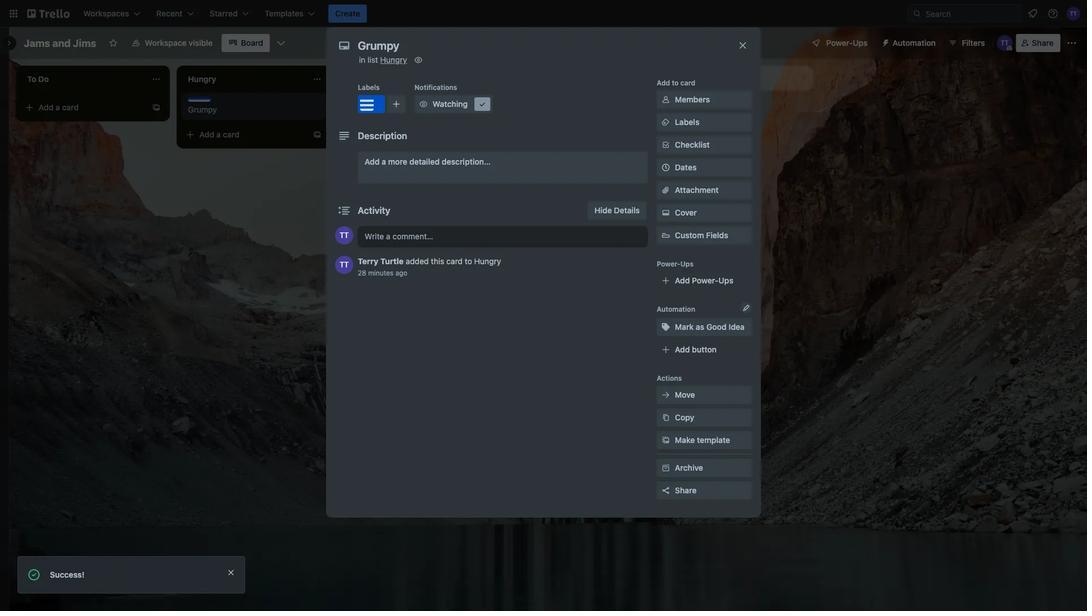 Task type: locate. For each thing, give the bounding box(es) containing it.
1 vertical spatial labels
[[675, 117, 699, 127]]

to right the this
[[465, 257, 472, 266]]

Search field
[[922, 5, 1021, 22]]

0 vertical spatial hungry
[[380, 55, 407, 65]]

workspace visible
[[145, 38, 213, 48]]

0 horizontal spatial create from template… image
[[313, 130, 322, 139]]

watching
[[433, 99, 468, 109]]

sm image for cover
[[660, 207, 672, 219]]

automation
[[893, 38, 936, 48], [657, 305, 695, 313]]

list right in
[[368, 55, 378, 65]]

add a more detailed description…
[[365, 157, 491, 166]]

sm image for watching
[[418, 99, 429, 110]]

list
[[368, 55, 378, 65], [728, 73, 739, 83]]

share button
[[1016, 34, 1060, 52], [657, 482, 752, 500]]

in list hungry
[[359, 55, 407, 65]]

ups down fields
[[719, 276, 733, 285]]

terry turtle (terryturtle) image
[[1067, 7, 1080, 20], [997, 35, 1013, 51]]

None text field
[[352, 35, 726, 55]]

sm image down notifications
[[418, 99, 429, 110]]

visible
[[189, 38, 213, 48]]

sm image inside make template link
[[660, 435, 672, 446]]

0 vertical spatial to
[[672, 79, 679, 87]]

terry turtle (terryturtle) image right open information menu icon on the top
[[1067, 7, 1080, 20]]

1 vertical spatial create from template… image
[[313, 130, 322, 139]]

add to card
[[657, 79, 695, 87]]

add button button
[[657, 341, 752, 359]]

grumpy link
[[188, 104, 319, 116]]

0 horizontal spatial list
[[368, 55, 378, 65]]

terry turtle (terryturtle) image
[[335, 226, 353, 245], [335, 256, 353, 274]]

idea
[[729, 322, 745, 332]]

1 horizontal spatial hungry
[[474, 257, 501, 266]]

another
[[696, 73, 726, 83]]

sm image inside checklist link
[[660, 139, 672, 151]]

0 horizontal spatial color: blue, title: none image
[[188, 97, 211, 102]]

share button down 0 notifications 'image'
[[1016, 34, 1060, 52]]

1 vertical spatial share button
[[657, 482, 752, 500]]

create
[[335, 9, 360, 18]]

add button
[[675, 345, 717, 354]]

0 horizontal spatial automation
[[657, 305, 695, 313]]

card
[[680, 79, 695, 87], [62, 103, 79, 112], [384, 103, 400, 112], [223, 130, 240, 139], [446, 257, 463, 266]]

1 vertical spatial power-
[[657, 260, 680, 268]]

1 horizontal spatial automation
[[893, 38, 936, 48]]

1 horizontal spatial add a card button
[[181, 126, 308, 144]]

sm image inside mark as good idea button
[[660, 322, 672, 333]]

sm image for copy
[[660, 412, 672, 424]]

sm image inside move link
[[660, 390, 672, 401]]

2 terry turtle (terryturtle) image from the top
[[335, 256, 353, 274]]

1 vertical spatial share
[[675, 486, 697, 495]]

color: blue, title: none image up description
[[358, 95, 385, 113]]

sm image for labels
[[660, 117, 672, 128]]

grumpy
[[188, 105, 217, 114]]

sm image for automation
[[877, 34, 893, 50]]

2 horizontal spatial power-
[[826, 38, 853, 48]]

checklist
[[675, 140, 710, 149]]

1 horizontal spatial terry turtle (terryturtle) image
[[1067, 7, 1080, 20]]

0 horizontal spatial power-ups
[[657, 260, 694, 268]]

open information menu image
[[1047, 8, 1059, 19]]

1 horizontal spatial list
[[728, 73, 739, 83]]

hungry
[[380, 55, 407, 65], [474, 257, 501, 266]]

sm image for members
[[660, 94, 672, 105]]

sm image right watching on the left top of the page
[[477, 99, 488, 110]]

2 vertical spatial power-
[[692, 276, 719, 285]]

watching button
[[414, 95, 493, 113]]

sm image for checklist
[[660, 139, 672, 151]]

list inside button
[[728, 73, 739, 83]]

sm image inside archive link
[[660, 463, 672, 474]]

automation up mark
[[657, 305, 695, 313]]

1 horizontal spatial share
[[1032, 38, 1054, 48]]

1 horizontal spatial add a card
[[199, 130, 240, 139]]

add power-ups link
[[657, 272, 752, 290]]

0 vertical spatial automation
[[893, 38, 936, 48]]

hungry inside the terry turtle added this card to hungry 28 minutes ago
[[474, 257, 501, 266]]

share left 'show menu' icon
[[1032, 38, 1054, 48]]

1 vertical spatial terry turtle (terryturtle) image
[[997, 35, 1013, 51]]

dismiss flag image
[[226, 568, 236, 578]]

automation down the search icon
[[893, 38, 936, 48]]

hungry right in
[[380, 55, 407, 65]]

color: blue, title: none image up the grumpy
[[188, 97, 211, 102]]

ups left automation button
[[853, 38, 868, 48]]

search image
[[913, 9, 922, 18]]

0 vertical spatial create from template… image
[[473, 103, 482, 112]]

sm image inside automation button
[[877, 34, 893, 50]]

ago
[[395, 269, 407, 277]]

labels link
[[657, 113, 752, 131]]

0 vertical spatial power-
[[826, 38, 853, 48]]

sm image inside members link
[[660, 94, 672, 105]]

sm image
[[413, 54, 424, 66], [660, 94, 672, 105], [477, 99, 488, 110], [660, 412, 672, 424], [660, 463, 672, 474]]

labels up checklist
[[675, 117, 699, 127]]

a
[[56, 103, 60, 112], [377, 103, 382, 112], [216, 130, 221, 139], [382, 157, 386, 166]]

0 horizontal spatial terry turtle (terryturtle) image
[[997, 35, 1013, 51]]

good
[[706, 322, 727, 332]]

archive link
[[657, 459, 752, 477]]

to up "members"
[[672, 79, 679, 87]]

share for right the share button
[[1032, 38, 1054, 48]]

1 vertical spatial hungry
[[474, 257, 501, 266]]

1 horizontal spatial power-
[[692, 276, 719, 285]]

2 vertical spatial ups
[[719, 276, 733, 285]]

sm image inside the watching button
[[418, 99, 429, 110]]

2 horizontal spatial ups
[[853, 38, 868, 48]]

sm image left mark
[[660, 322, 672, 333]]

sm image left cover
[[660, 207, 672, 219]]

cover link
[[657, 204, 752, 222]]

ups
[[853, 38, 868, 48], [680, 260, 694, 268], [719, 276, 733, 285]]

share button down archive link
[[657, 482, 752, 500]]

attachment button
[[657, 181, 752, 199]]

mark
[[675, 322, 694, 332]]

Write a comment text field
[[358, 226, 648, 247]]

power- inside add power-ups link
[[692, 276, 719, 285]]

terry turtle (terryturtle) image right filters
[[997, 35, 1013, 51]]

share
[[1032, 38, 1054, 48], [675, 486, 697, 495]]

1 vertical spatial power-ups
[[657, 260, 694, 268]]

activity
[[358, 205, 390, 216]]

sm image left archive
[[660, 463, 672, 474]]

1 vertical spatial ups
[[680, 260, 694, 268]]

list right another at the right top
[[728, 73, 739, 83]]

add
[[679, 73, 694, 83], [657, 79, 670, 87], [39, 103, 53, 112], [360, 103, 375, 112], [199, 130, 214, 139], [365, 157, 380, 166], [675, 276, 690, 285], [675, 345, 690, 354]]

switch to… image
[[8, 8, 19, 19]]

28 minutes ago link
[[358, 269, 407, 277]]

make template
[[675, 436, 730, 445]]

automation button
[[877, 34, 943, 52]]

sm image right "power-ups" button
[[877, 34, 893, 50]]

sm image left make
[[660, 435, 672, 446]]

0 vertical spatial ups
[[853, 38, 868, 48]]

fields
[[706, 231, 728, 240]]

sm image inside the labels link
[[660, 117, 672, 128]]

to inside the terry turtle added this card to hungry 28 minutes ago
[[465, 257, 472, 266]]

sm image down add to card
[[660, 117, 672, 128]]

1 horizontal spatial labels
[[675, 117, 699, 127]]

power-ups button
[[804, 34, 875, 52]]

create from template… image
[[473, 103, 482, 112], [313, 130, 322, 139]]

2 horizontal spatial add a card button
[[342, 99, 469, 117]]

workspace visible button
[[124, 34, 219, 52]]

sm image left checklist
[[660, 139, 672, 151]]

attachment
[[675, 185, 719, 195]]

1 vertical spatial to
[[465, 257, 472, 266]]

0 horizontal spatial hungry
[[380, 55, 407, 65]]

1 vertical spatial automation
[[657, 305, 695, 313]]

0 horizontal spatial labels
[[358, 83, 380, 91]]

sm image inside copy "link"
[[660, 412, 672, 424]]

actions
[[657, 374, 682, 382]]

0 horizontal spatial share
[[675, 486, 697, 495]]

hungry down the write a comment text field
[[474, 257, 501, 266]]

share for the share button to the left
[[675, 486, 697, 495]]

0 vertical spatial power-ups
[[826, 38, 868, 48]]

0 vertical spatial share button
[[1016, 34, 1060, 52]]

sm image for archive
[[660, 463, 672, 474]]

0 vertical spatial labels
[[358, 83, 380, 91]]

add a card button
[[20, 99, 147, 117], [342, 99, 469, 117], [181, 126, 308, 144]]

1 vertical spatial terry turtle (terryturtle) image
[[335, 256, 353, 274]]

power-
[[826, 38, 853, 48], [657, 260, 680, 268], [692, 276, 719, 285]]

sm image inside "cover" link
[[660, 207, 672, 219]]

ups up 'add power-ups'
[[680, 260, 694, 268]]

labels
[[358, 83, 380, 91], [675, 117, 699, 127]]

0 horizontal spatial add a card
[[39, 103, 79, 112]]

star or unstar board image
[[109, 39, 118, 48]]

make template link
[[657, 431, 752, 450]]

sm image down actions
[[660, 390, 672, 401]]

add a card
[[39, 103, 79, 112], [360, 103, 400, 112], [199, 130, 240, 139]]

sm image left copy
[[660, 412, 672, 424]]

sm image down add to card
[[660, 94, 672, 105]]

0 vertical spatial terry turtle (terryturtle) image
[[1067, 7, 1080, 20]]

jams and jims
[[24, 37, 96, 49]]

sm image
[[877, 34, 893, 50], [418, 99, 429, 110], [660, 117, 672, 128], [660, 139, 672, 151], [660, 207, 672, 219], [660, 322, 672, 333], [660, 390, 672, 401], [660, 435, 672, 446]]

labels down in
[[358, 83, 380, 91]]

move link
[[657, 386, 752, 404]]

0 horizontal spatial add a card button
[[20, 99, 147, 117]]

power- inside "power-ups" button
[[826, 38, 853, 48]]

filters
[[962, 38, 985, 48]]

notifications
[[414, 83, 457, 91]]

color: blue, title: none image
[[358, 95, 385, 113], [188, 97, 211, 102]]

add a card button for create from template… icon
[[20, 99, 147, 117]]

0 vertical spatial terry turtle (terryturtle) image
[[335, 226, 353, 245]]

0 vertical spatial share
[[1032, 38, 1054, 48]]

dates button
[[657, 159, 752, 177]]

added
[[406, 257, 429, 266]]

1 vertical spatial list
[[728, 73, 739, 83]]

copy
[[675, 413, 694, 422]]

1 horizontal spatial power-ups
[[826, 38, 868, 48]]

turtle
[[380, 257, 404, 266]]

share down archive
[[675, 486, 697, 495]]

add a card button for bottommost create from template… image
[[181, 126, 308, 144]]

dates
[[675, 163, 697, 172]]

hungry link
[[380, 55, 407, 65]]

0 horizontal spatial to
[[465, 257, 472, 266]]

customize views image
[[276, 37, 287, 49]]

power-ups
[[826, 38, 868, 48], [657, 260, 694, 268]]

to
[[672, 79, 679, 87], [465, 257, 472, 266]]



Task type: describe. For each thing, give the bounding box(es) containing it.
and
[[52, 37, 71, 49]]

terry turtle (terryturtle) image inside the primary "element"
[[1067, 7, 1080, 20]]

jims
[[73, 37, 96, 49]]

workspace
[[145, 38, 187, 48]]

create from template… image
[[152, 103, 161, 112]]

cover
[[675, 208, 697, 217]]

board link
[[222, 34, 270, 52]]

template
[[697, 436, 730, 445]]

add another list
[[679, 73, 739, 83]]

card inside the terry turtle added this card to hungry 28 minutes ago
[[446, 257, 463, 266]]

2 horizontal spatial add a card
[[360, 103, 400, 112]]

0 horizontal spatial power-
[[657, 260, 680, 268]]

board
[[241, 38, 263, 48]]

members link
[[657, 91, 752, 109]]

create button
[[328, 5, 367, 23]]

automation inside button
[[893, 38, 936, 48]]

sm image for make template
[[660, 435, 672, 446]]

1 horizontal spatial color: blue, title: none image
[[358, 95, 385, 113]]

sm image inside the watching button
[[477, 99, 488, 110]]

add a more detailed description… link
[[358, 152, 648, 183]]

this
[[431, 257, 444, 266]]

success!
[[50, 570, 84, 580]]

jams
[[24, 37, 50, 49]]

0 horizontal spatial share button
[[657, 482, 752, 500]]

checklist link
[[657, 136, 752, 154]]

description…
[[442, 157, 491, 166]]

1 horizontal spatial ups
[[719, 276, 733, 285]]

1 horizontal spatial create from template… image
[[473, 103, 482, 112]]

in
[[359, 55, 365, 65]]

custom fields
[[675, 231, 728, 240]]

terry turtle added this card to hungry 28 minutes ago
[[358, 257, 501, 277]]

Board name text field
[[18, 34, 102, 52]]

description
[[358, 131, 407, 141]]

1 horizontal spatial to
[[672, 79, 679, 87]]

copy link
[[657, 409, 752, 427]]

custom fields button
[[657, 230, 752, 241]]

add a card for create from template… icon's add a card button
[[39, 103, 79, 112]]

custom
[[675, 231, 704, 240]]

make
[[675, 436, 695, 445]]

show menu image
[[1066, 37, 1077, 49]]

hide details link
[[588, 202, 647, 220]]

0 notifications image
[[1026, 7, 1040, 20]]

move
[[675, 390, 695, 400]]

power-ups inside "power-ups" button
[[826, 38, 868, 48]]

1 terry turtle (terryturtle) image from the top
[[335, 226, 353, 245]]

terry
[[358, 257, 378, 266]]

filters button
[[945, 34, 988, 52]]

mark as good idea
[[675, 322, 745, 332]]

28
[[358, 269, 366, 277]]

1 horizontal spatial share button
[[1016, 34, 1060, 52]]

button
[[692, 345, 717, 354]]

add inside button
[[675, 345, 690, 354]]

sm image right the 'hungry' link at the left top of the page
[[413, 54, 424, 66]]

add another list button
[[659, 66, 813, 91]]

mark as good idea button
[[657, 318, 752, 336]]

detailed
[[409, 157, 440, 166]]

details
[[614, 206, 640, 215]]

as
[[696, 322, 704, 332]]

hide details
[[595, 206, 640, 215]]

add power-ups
[[675, 276, 733, 285]]

hide
[[595, 206, 612, 215]]

0 horizontal spatial ups
[[680, 260, 694, 268]]

ups inside button
[[853, 38, 868, 48]]

add a card for add a card button related to bottommost create from template… image
[[199, 130, 240, 139]]

members
[[675, 95, 710, 104]]

archive
[[675, 463, 703, 473]]

sm image for move
[[660, 390, 672, 401]]

primary element
[[0, 0, 1087, 27]]

minutes
[[368, 269, 394, 277]]

0 vertical spatial list
[[368, 55, 378, 65]]

more
[[388, 157, 407, 166]]

add a card button for the right create from template… image
[[342, 99, 469, 117]]



Task type: vqa. For each thing, say whether or not it's contained in the screenshot.
Attachment BUTTON
yes



